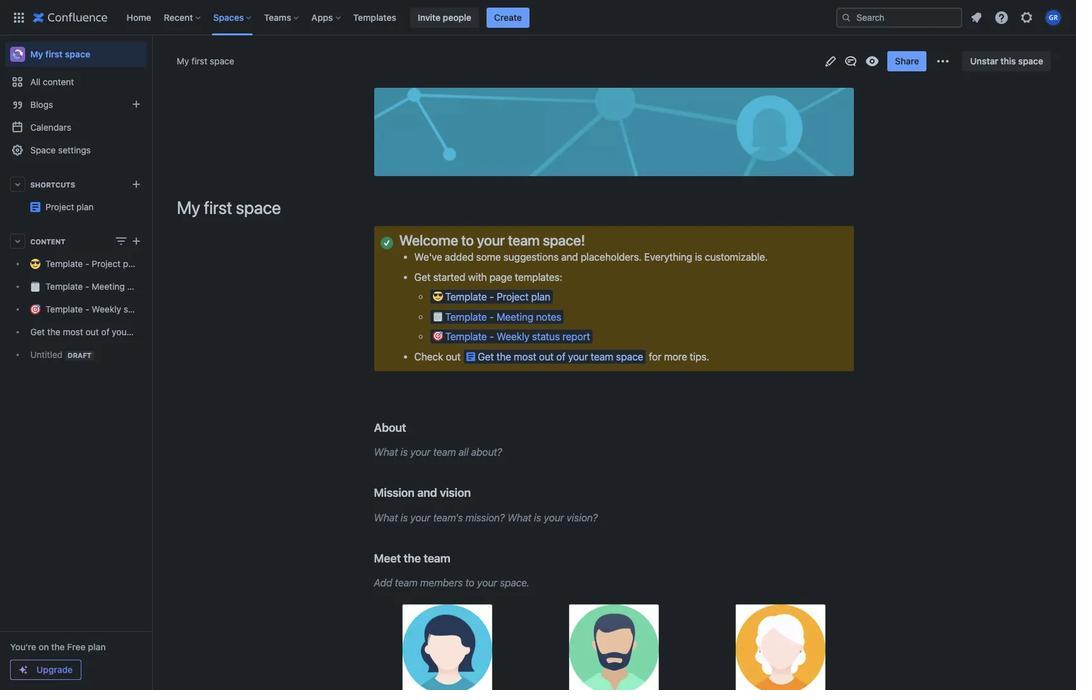 Task type: vqa. For each thing, say whether or not it's contained in the screenshot.
vision Copy image
yes



Task type: locate. For each thing, give the bounding box(es) containing it.
template - project plan
[[45, 258, 140, 269], [445, 291, 551, 303]]

:sunglasses: image
[[433, 291, 443, 301]]

template - meeting notes inside button
[[445, 311, 561, 322]]

template - project plan inside "button"
[[445, 291, 551, 303]]

0 vertical spatial template - meeting notes
[[45, 281, 150, 292]]

of inside space 'element'
[[101, 327, 109, 337]]

0 horizontal spatial template - meeting notes
[[45, 281, 150, 292]]

1 horizontal spatial get
[[414, 271, 431, 283]]

template - weekly status report for template - weekly status report button
[[445, 331, 590, 342]]

content button
[[5, 230, 146, 253]]

of inside button
[[557, 351, 566, 362]]

0 vertical spatial template - project plan
[[45, 258, 140, 269]]

most
[[63, 327, 83, 337], [514, 351, 537, 362]]

1 horizontal spatial report
[[563, 331, 590, 342]]

template - weekly status report for template - weekly status report link
[[45, 304, 176, 315]]

0 vertical spatial get the most out of your team space
[[30, 327, 179, 337]]

plan inside "button"
[[531, 291, 551, 303]]

team
[[508, 232, 540, 249], [132, 327, 153, 337], [591, 351, 614, 362], [433, 447, 456, 458], [424, 551, 451, 565], [395, 577, 418, 588]]

get the most out of your team space down template - weekly status report button
[[478, 351, 643, 362]]

template - weekly status report
[[45, 304, 176, 315], [445, 331, 590, 342]]

1 horizontal spatial notes
[[536, 311, 561, 322]]

template
[[45, 258, 83, 269], [45, 281, 83, 292], [445, 291, 487, 303], [45, 304, 83, 315], [445, 311, 487, 322], [445, 331, 487, 342]]

template - meeting notes up template - weekly status report link
[[45, 281, 150, 292]]

- up get the most out of your team space link
[[85, 304, 89, 315]]

2 vertical spatial copy image
[[449, 550, 465, 565]]

copy image up add team members to your space.
[[449, 550, 465, 565]]

notes up 'get the most out of your team space' button
[[536, 311, 561, 322]]

my first space link
[[5, 42, 146, 67], [177, 55, 234, 68]]

- down the get started with page templates:
[[490, 291, 494, 303]]

1 horizontal spatial weekly
[[497, 331, 530, 342]]

is down mission
[[401, 512, 408, 523]]

get the most out of your team space down template - weekly status report link
[[30, 327, 179, 337]]

recent button
[[160, 7, 206, 27]]

- for template - meeting notes link
[[85, 281, 89, 292]]

0 vertical spatial status
[[124, 304, 149, 315]]

0 horizontal spatial template - project plan
[[45, 258, 140, 269]]

1 vertical spatial of
[[557, 351, 566, 362]]

status for template - weekly status report button
[[532, 331, 560, 342]]

copy image for welcome to your team space!
[[584, 232, 599, 247]]

is
[[695, 252, 702, 263], [401, 447, 408, 458], [401, 512, 408, 523], [534, 512, 541, 523]]

what is your team's mission? what is your vision?
[[374, 512, 598, 523]]

your inside space 'element'
[[112, 327, 130, 337]]

status up 'get the most out of your team space' button
[[532, 331, 560, 342]]

1 vertical spatial template - weekly status report
[[445, 331, 590, 342]]

project plan
[[146, 196, 195, 207], [45, 201, 94, 212]]

get the most out of your team space inside space 'element'
[[30, 327, 179, 337]]

1 horizontal spatial project plan
[[146, 196, 195, 207]]

get the most out of your team space
[[30, 327, 179, 337], [478, 351, 643, 362]]

most down template - weekly status report button
[[514, 351, 537, 362]]

first
[[45, 49, 63, 59], [191, 56, 207, 66], [204, 197, 232, 218]]

for more tips.
[[647, 351, 709, 362]]

the inside button
[[497, 351, 511, 362]]

upgrade
[[37, 664, 73, 675]]

0 horizontal spatial get the most out of your team space
[[30, 327, 179, 337]]

:check_mark: image
[[380, 237, 393, 249]]

everything
[[644, 252, 693, 263]]

notes inside space 'element'
[[127, 281, 150, 292]]

invite
[[418, 12, 441, 22]]

to up added
[[461, 232, 474, 249]]

- up template - weekly status report link
[[85, 281, 89, 292]]

and down 'space!'
[[561, 252, 578, 263]]

template - meeting notes inside space 'element'
[[45, 281, 150, 292]]

template up the get the most out of your team space icon
[[445, 331, 487, 342]]

1 horizontal spatial get the most out of your team space
[[478, 351, 643, 362]]

placeholders.
[[581, 252, 642, 263]]

get up untitled
[[30, 327, 45, 337]]

1 horizontal spatial copy image
[[449, 550, 465, 565]]

- down template - project plan "button"
[[490, 311, 494, 322]]

project plan for project plan link under shortcuts dropdown button
[[45, 201, 94, 212]]

added
[[445, 252, 474, 263]]

1 vertical spatial get
[[30, 327, 45, 337]]

1 vertical spatial meeting
[[497, 311, 534, 322]]

0 vertical spatial and
[[561, 252, 578, 263]]

status
[[124, 304, 149, 315], [532, 331, 560, 342]]

1 vertical spatial copy image
[[405, 420, 420, 435]]

recent
[[164, 12, 193, 22]]

out inside space 'element'
[[86, 327, 99, 337]]

- for template - weekly status report link
[[85, 304, 89, 315]]

- inside template - weekly status report link
[[85, 304, 89, 315]]

meeting up template - weekly status report button
[[497, 311, 534, 322]]

template - weekly status report button
[[430, 329, 594, 344]]

notification icon image
[[969, 10, 984, 25]]

1 vertical spatial status
[[532, 331, 560, 342]]

template down content dropdown button
[[45, 258, 83, 269]]

add team members to your space.
[[374, 577, 530, 588]]

tree
[[5, 253, 179, 366]]

meet
[[374, 551, 401, 565]]

0 horizontal spatial most
[[63, 327, 83, 337]]

template for template - weekly status report link
[[45, 304, 83, 315]]

1 horizontal spatial status
[[532, 331, 560, 342]]

project plan for project plan link above change view image
[[146, 196, 195, 207]]

1 horizontal spatial template - weekly status report
[[445, 331, 590, 342]]

the down template - weekly status report button
[[497, 351, 511, 362]]

0 horizontal spatial meeting
[[92, 281, 125, 292]]

your
[[477, 232, 505, 249], [112, 327, 130, 337], [568, 351, 588, 362], [411, 447, 431, 458], [411, 512, 431, 523], [544, 512, 564, 523], [477, 577, 497, 588]]

what
[[374, 447, 398, 458], [374, 512, 398, 523], [507, 512, 532, 523]]

get the most out of your team space for get the most out of your team space link
[[30, 327, 179, 337]]

get down we've
[[414, 271, 431, 283]]

untitled draft
[[30, 349, 92, 360]]

spaces button
[[209, 7, 257, 27]]

banner
[[0, 0, 1076, 35]]

weekly up get the most out of your team space link
[[92, 304, 121, 315]]

template - project plan image
[[30, 202, 40, 212]]

1 horizontal spatial template - project plan
[[445, 291, 551, 303]]

template down template - project plan link
[[45, 281, 83, 292]]

templates link
[[349, 7, 400, 27]]

1 vertical spatial template - meeting notes
[[445, 311, 561, 322]]

first inside space 'element'
[[45, 49, 63, 59]]

copy image for about
[[405, 420, 420, 435]]

my first space inside space 'element'
[[30, 49, 90, 59]]

0 horizontal spatial of
[[101, 327, 109, 337]]

1 vertical spatial get the most out of your team space
[[478, 351, 643, 362]]

team inside 'get the most out of your team space' button
[[591, 351, 614, 362]]

search image
[[842, 12, 852, 22]]

:notepad_spiral: image
[[433, 311, 443, 321], [433, 311, 443, 321]]

1 horizontal spatial out
[[446, 351, 461, 362]]

tree containing template - project plan
[[5, 253, 179, 366]]

spaces
[[213, 12, 244, 22]]

meeting inside button
[[497, 311, 534, 322]]

:dart: image
[[433, 331, 443, 341]]

for
[[649, 351, 662, 362]]

0 horizontal spatial out
[[86, 327, 99, 337]]

templates
[[353, 12, 396, 22]]

confluence image
[[33, 10, 108, 25], [33, 10, 108, 25]]

0 vertical spatial template - weekly status report
[[45, 304, 176, 315]]

template inside "button"
[[445, 291, 487, 303]]

out down template - weekly status report button
[[539, 351, 554, 362]]

get the most out of your team space button
[[463, 349, 647, 364]]

out down template - weekly status report link
[[86, 327, 99, 337]]

team down template - weekly status report link
[[132, 327, 153, 337]]

weekly inside button
[[497, 331, 530, 342]]

copy image
[[584, 232, 599, 247], [405, 420, 420, 435], [449, 550, 465, 565]]

- for template - project plan "button"
[[490, 291, 494, 303]]

meeting up template - weekly status report link
[[92, 281, 125, 292]]

1 vertical spatial and
[[417, 486, 437, 500]]

template - weekly status report inside template - weekly status report link
[[45, 304, 176, 315]]

what down about
[[374, 447, 398, 458]]

and left vision
[[417, 486, 437, 500]]

my first space link down 'recent' dropdown button
[[177, 55, 234, 68]]

0 horizontal spatial status
[[124, 304, 149, 315]]

0 vertical spatial copy image
[[584, 232, 599, 247]]

welcome
[[399, 232, 458, 249]]

copy image up the we've added some suggestions and placeholders. everything is customizable.
[[584, 232, 599, 247]]

1 vertical spatial report
[[563, 331, 590, 342]]

1 vertical spatial most
[[514, 351, 537, 362]]

- for template - weekly status report button
[[490, 331, 494, 342]]

notes down create a page icon
[[127, 281, 150, 292]]

template for template - meeting notes link
[[45, 281, 83, 292]]

weekly down template - meeting notes button
[[497, 331, 530, 342]]

template - meeting notes
[[45, 281, 150, 292], [445, 311, 561, 322]]

weekly
[[92, 304, 121, 315], [497, 331, 530, 342]]

teams
[[264, 12, 291, 22]]

project inside "button"
[[497, 291, 529, 303]]

vision
[[440, 486, 471, 500]]

template for template - project plan "button"
[[445, 291, 487, 303]]

0 horizontal spatial report
[[151, 304, 176, 315]]

0 vertical spatial weekly
[[92, 304, 121, 315]]

1 vertical spatial weekly
[[497, 331, 530, 342]]

of down template - weekly status report button
[[557, 351, 566, 362]]

template - meeting notes link
[[5, 275, 150, 298]]

most inside button
[[514, 351, 537, 362]]

0 horizontal spatial project plan
[[45, 201, 94, 212]]

stop watching image
[[865, 54, 880, 69]]

0 horizontal spatial and
[[417, 486, 437, 500]]

:dart: image
[[433, 331, 443, 341]]

template - project plan up template - meeting notes button
[[445, 291, 551, 303]]

0 vertical spatial of
[[101, 327, 109, 337]]

template - project plan link
[[5, 253, 146, 275]]

meeting
[[92, 281, 125, 292], [497, 311, 534, 322]]

tree inside space 'element'
[[5, 253, 179, 366]]

most for get the most out of your team space link
[[63, 327, 83, 337]]

0 horizontal spatial notes
[[127, 281, 150, 292]]

team up suggestions
[[508, 232, 540, 249]]

- for template - project plan link
[[85, 258, 89, 269]]

shortcuts button
[[5, 173, 146, 196]]

the
[[47, 327, 60, 337], [497, 351, 511, 362], [404, 551, 421, 565], [51, 641, 65, 652]]

project plan link up change view image
[[5, 196, 195, 218]]

team up members on the bottom left of the page
[[424, 551, 451, 565]]

template down template - project plan "button"
[[445, 311, 487, 322]]

0 horizontal spatial weekly
[[92, 304, 121, 315]]

template down with
[[445, 291, 487, 303]]

get the most out of your team space inside button
[[478, 351, 643, 362]]

apps button
[[308, 7, 346, 27]]

notes for template - meeting notes link
[[127, 281, 150, 292]]

status inside button
[[532, 331, 560, 342]]

0 vertical spatial meeting
[[92, 281, 125, 292]]

template for template - meeting notes button
[[445, 311, 487, 322]]

what down mission
[[374, 512, 398, 523]]

- inside template - meeting notes button
[[490, 311, 494, 322]]

invite people
[[418, 12, 471, 22]]

1 horizontal spatial template - meeting notes
[[445, 311, 561, 322]]

- inside template - meeting notes link
[[85, 281, 89, 292]]

team left for
[[591, 351, 614, 362]]

project plan link
[[5, 196, 195, 218], [45, 201, 94, 212]]

out
[[86, 327, 99, 337], [446, 351, 461, 362], [539, 351, 554, 362]]

0 horizontal spatial copy image
[[405, 420, 420, 435]]

1 horizontal spatial of
[[557, 351, 566, 362]]

template - weekly status report up get the most out of your team space link
[[45, 304, 176, 315]]

template - project plan up template - meeting notes link
[[45, 258, 140, 269]]

- inside template - weekly status report button
[[490, 331, 494, 342]]

- down template - meeting notes button
[[490, 331, 494, 342]]

- up template - meeting notes link
[[85, 258, 89, 269]]

1 horizontal spatial most
[[514, 351, 537, 362]]

- inside template - project plan link
[[85, 258, 89, 269]]

0 vertical spatial notes
[[127, 281, 150, 292]]

space settings
[[30, 145, 91, 155]]

unstar this space button
[[963, 51, 1051, 71]]

home link
[[123, 7, 155, 27]]

template - weekly status report inside template - weekly status report button
[[445, 331, 590, 342]]

:sunglasses: image
[[433, 291, 443, 301]]

of down template - weekly status report link
[[101, 327, 109, 337]]

weekly inside space 'element'
[[92, 304, 121, 315]]

template - weekly status report down template - meeting notes button
[[445, 331, 590, 342]]

most up draft
[[63, 327, 83, 337]]

0 vertical spatial report
[[151, 304, 176, 315]]

report inside button
[[563, 331, 590, 342]]

get inside space 'element'
[[30, 327, 45, 337]]

team inside get the most out of your team space link
[[132, 327, 153, 337]]

0 horizontal spatial get
[[30, 327, 45, 337]]

copy image up the 'what is your team all about?'
[[405, 420, 420, 435]]

2 horizontal spatial out
[[539, 351, 554, 362]]

meeting for template - meeting notes link
[[92, 281, 125, 292]]

report
[[151, 304, 176, 315], [563, 331, 590, 342]]

1 vertical spatial template - project plan
[[445, 291, 551, 303]]

status inside space 'element'
[[124, 304, 149, 315]]

out for get the most out of your team space link
[[86, 327, 99, 337]]

what right mission?
[[507, 512, 532, 523]]

most for 'get the most out of your team space' button
[[514, 351, 537, 362]]

home
[[127, 12, 151, 22]]

template down template - meeting notes link
[[45, 304, 83, 315]]

0 vertical spatial most
[[63, 327, 83, 337]]

template - meeting notes button
[[430, 309, 565, 324]]

create
[[494, 12, 522, 22]]

and
[[561, 252, 578, 263], [417, 486, 437, 500]]

2 horizontal spatial get
[[478, 351, 494, 362]]

project
[[146, 196, 175, 207], [45, 201, 74, 212], [92, 258, 121, 269], [497, 291, 529, 303]]

template - project plan inside space 'element'
[[45, 258, 140, 269]]

welcome to your team space!
[[399, 232, 585, 249]]

to right members on the bottom left of the page
[[466, 577, 475, 588]]

is left vision?
[[534, 512, 541, 523]]

0 vertical spatial get
[[414, 271, 431, 283]]

2 horizontal spatial copy image
[[584, 232, 599, 247]]

- inside template - project plan "button"
[[490, 291, 494, 303]]

calendars link
[[5, 116, 146, 139]]

my first space link up all content link
[[5, 42, 146, 67]]

report inside space 'element'
[[151, 304, 176, 315]]

meeting inside space 'element'
[[92, 281, 125, 292]]

get right the get the most out of your team space icon
[[478, 351, 494, 362]]

most inside space 'element'
[[63, 327, 83, 337]]

status up get the most out of your team space link
[[124, 304, 149, 315]]

out inside button
[[539, 351, 554, 362]]

my
[[30, 49, 43, 59], [177, 56, 189, 66], [177, 197, 200, 218]]

free
[[67, 641, 86, 652]]

add shortcut image
[[129, 177, 144, 192]]

notes inside button
[[536, 311, 561, 322]]

1 horizontal spatial my first space link
[[177, 55, 234, 68]]

1 horizontal spatial meeting
[[497, 311, 534, 322]]

get inside button
[[478, 351, 494, 362]]

-
[[85, 258, 89, 269], [85, 281, 89, 292], [490, 291, 494, 303], [85, 304, 89, 315], [490, 311, 494, 322], [490, 331, 494, 342]]

my first space
[[30, 49, 90, 59], [177, 56, 234, 66], [177, 197, 281, 218]]

2 vertical spatial get
[[478, 351, 494, 362]]

out left the get the most out of your team space icon
[[446, 351, 461, 362]]

template - meeting notes up template - weekly status report button
[[445, 311, 561, 322]]

1 vertical spatial notes
[[536, 311, 561, 322]]

create a blog image
[[129, 97, 144, 112]]

0 horizontal spatial template - weekly status report
[[45, 304, 176, 315]]



Task type: describe. For each thing, give the bounding box(es) containing it.
blogs
[[30, 99, 53, 110]]

page
[[490, 271, 512, 283]]

of for 'get the most out of your team space' button
[[557, 351, 566, 362]]

untitled
[[30, 349, 63, 360]]

we've
[[414, 252, 442, 263]]

template - weekly status report link
[[5, 298, 176, 321]]

edit this page image
[[823, 54, 838, 69]]

1 horizontal spatial and
[[561, 252, 578, 263]]

more actions image
[[936, 54, 951, 69]]

collapse sidebar image
[[138, 42, 165, 67]]

about?
[[471, 447, 502, 458]]

create a page image
[[129, 234, 144, 249]]

blogs link
[[5, 93, 146, 116]]

0 vertical spatial to
[[461, 232, 474, 249]]

calendars
[[30, 122, 71, 133]]

all
[[459, 447, 469, 458]]

all
[[30, 76, 40, 87]]

with
[[468, 271, 487, 283]]

what is your team all about?
[[374, 447, 502, 458]]

shortcuts
[[30, 180, 75, 188]]

apps
[[312, 12, 333, 22]]

banner containing home
[[0, 0, 1076, 35]]

share button
[[888, 51, 927, 71]]

space element
[[0, 35, 195, 690]]

- for template - meeting notes button
[[490, 311, 494, 322]]

global element
[[8, 0, 834, 35]]

upgrade button
[[11, 660, 81, 679]]

draft
[[68, 351, 92, 359]]

status for template - weekly status report link
[[124, 304, 149, 315]]

get for 'get the most out of your team space' button
[[478, 351, 494, 362]]

my inside space 'element'
[[30, 49, 43, 59]]

the up untitled draft
[[47, 327, 60, 337]]

started
[[433, 271, 466, 283]]

report for template - weekly status report button
[[563, 331, 590, 342]]

template - project plan for template - project plan "button"
[[445, 291, 551, 303]]

the right on
[[51, 641, 65, 652]]

more
[[664, 351, 687, 362]]

copy image for meet the team
[[449, 550, 465, 565]]

all content
[[30, 76, 74, 87]]

space settings link
[[5, 139, 146, 162]]

template for template - project plan link
[[45, 258, 83, 269]]

unstar this space
[[971, 56, 1044, 66]]

vision?
[[567, 512, 598, 523]]

we've added some suggestions and placeholders. everything is customizable.
[[414, 252, 768, 263]]

content
[[30, 237, 65, 245]]

the right meet
[[404, 551, 421, 565]]

out for 'get the most out of your team space' button
[[539, 351, 554, 362]]

tips.
[[690, 351, 709, 362]]

content
[[43, 76, 74, 87]]

this
[[1001, 56, 1016, 66]]

invite people button
[[410, 7, 479, 27]]

templates:
[[515, 271, 563, 283]]

about
[[374, 420, 406, 434]]

settings icon image
[[1020, 10, 1035, 25]]

people
[[443, 12, 471, 22]]

is down about
[[401, 447, 408, 458]]

teams button
[[260, 7, 304, 27]]

appswitcher icon image
[[11, 10, 27, 25]]

customizable.
[[705, 252, 768, 263]]

weekly for template - weekly status report link
[[92, 304, 121, 315]]

get started with page templates:
[[414, 271, 563, 283]]

change view image
[[114, 234, 129, 249]]

space!
[[543, 232, 585, 249]]

on
[[39, 641, 49, 652]]

of for get the most out of your team space link
[[101, 327, 109, 337]]

add
[[374, 577, 392, 588]]

is right everything
[[695, 252, 702, 263]]

template for template - weekly status report button
[[445, 331, 487, 342]]

share
[[895, 56, 919, 66]]

team's
[[433, 512, 463, 523]]

mission and vision
[[374, 486, 471, 500]]

project plan link down shortcuts dropdown button
[[45, 201, 94, 212]]

you're on the free plan
[[10, 641, 106, 652]]

:check_mark: image
[[380, 237, 393, 249]]

Search field
[[837, 7, 963, 27]]

team left the "all"
[[433, 447, 456, 458]]

template - project plan for template - project plan link
[[45, 258, 140, 269]]

what for what is your team's mission? what is your vision?
[[374, 512, 398, 523]]

get the most out of your team space link
[[5, 321, 179, 343]]

0 horizontal spatial my first space link
[[5, 42, 146, 67]]

weekly for template - weekly status report button
[[497, 331, 530, 342]]

unstar
[[971, 56, 999, 66]]

get for get the most out of your team space link
[[30, 327, 45, 337]]

check
[[414, 351, 443, 362]]

copy image
[[470, 485, 485, 500]]

meet the team
[[374, 551, 451, 565]]

check out
[[414, 351, 463, 362]]

space.
[[500, 577, 530, 588]]

meeting for template - meeting notes button
[[497, 311, 534, 322]]

mission
[[374, 486, 415, 500]]

settings
[[58, 145, 91, 155]]

premium image
[[18, 665, 28, 675]]

what for what is your team all about?
[[374, 447, 398, 458]]

create link
[[487, 7, 530, 27]]

get the most out of your team space image
[[466, 351, 475, 361]]

notes for template - meeting notes button
[[536, 311, 561, 322]]

some
[[476, 252, 501, 263]]

report for template - weekly status report link
[[151, 304, 176, 315]]

1 vertical spatial to
[[466, 577, 475, 588]]

template - project plan button
[[430, 289, 554, 304]]

you're
[[10, 641, 36, 652]]

team right add
[[395, 577, 418, 588]]

template - meeting notes for template - meeting notes button
[[445, 311, 561, 322]]

suggestions
[[504, 252, 559, 263]]

space
[[30, 145, 56, 155]]

members
[[420, 577, 463, 588]]

get the most out of your team space for 'get the most out of your team space' button
[[478, 351, 643, 362]]

help icon image
[[994, 10, 1009, 25]]

template - meeting notes for template - meeting notes link
[[45, 281, 150, 292]]

all content link
[[5, 71, 146, 93]]

mission?
[[466, 512, 505, 523]]

your inside button
[[568, 351, 588, 362]]



